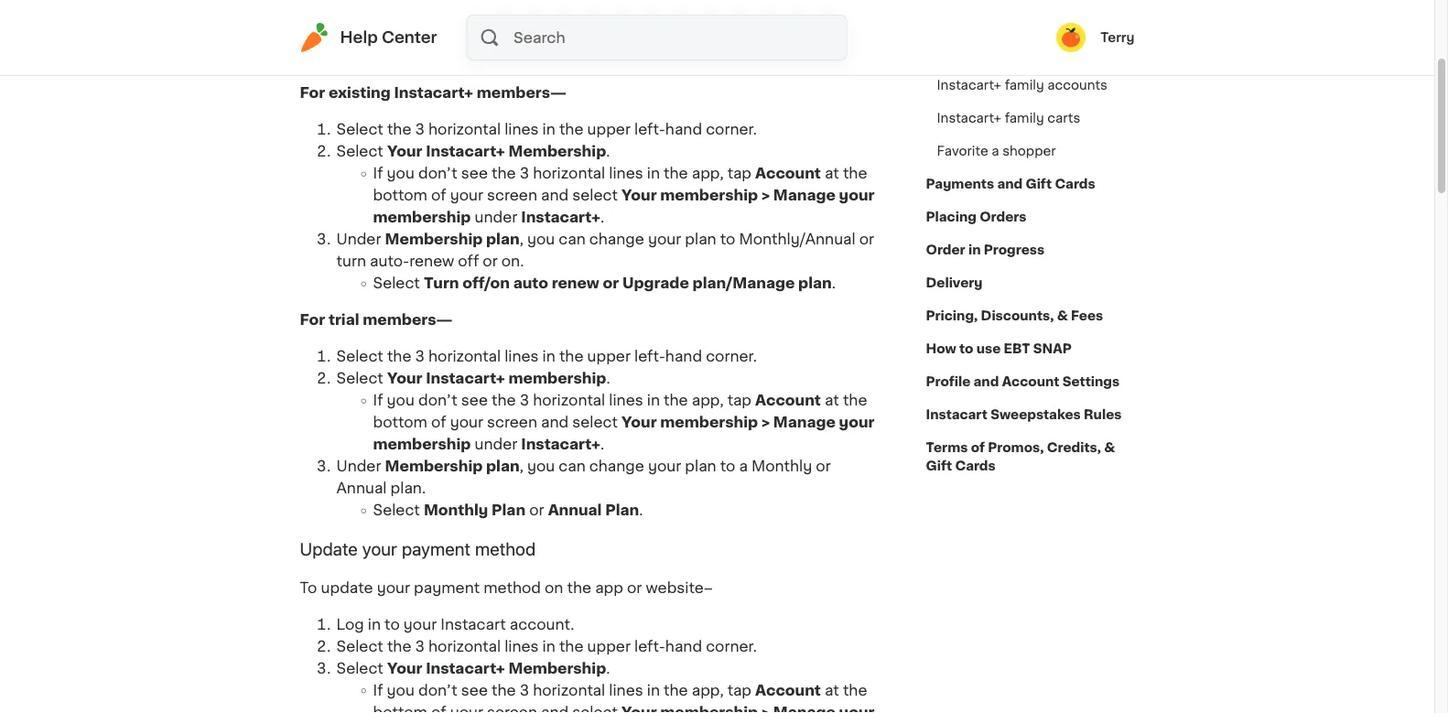 Task type: describe. For each thing, give the bounding box(es) containing it.
sweepstakes
[[991, 408, 1081, 421]]

promos,
[[988, 441, 1044, 454]]

upper for if you don't see the 3 horizontal lines in the app, tap
[[587, 349, 631, 364]]

1 vertical spatial payment
[[414, 580, 480, 595]]

under for auto-
[[336, 232, 381, 247]]

terry
[[1100, 31, 1135, 44]]

instacart+ credit back
[[937, 46, 1077, 59]]

can for on.
[[559, 232, 586, 247]]

to inside to manage your instacart+ membership, log in to your account in the instacart app or on the website.
[[642, 22, 658, 37]]

pricing, discounts, & fees
[[926, 309, 1103, 322]]

progress
[[984, 243, 1044, 256]]

2 at the bottom of your screen and select from the top
[[373, 393, 867, 430]]

select your instacart+ membership .
[[336, 371, 610, 386]]

change for auto
[[589, 232, 644, 247]]

auto-
[[370, 254, 409, 268]]

accounts
[[1047, 79, 1107, 92]]

instacart+ family accounts link
[[926, 69, 1118, 102]]

1 at the bottom of your screen and select from the top
[[373, 166, 867, 203]]

1 select from the top
[[572, 188, 618, 203]]

2 under instacart+ . from the top
[[471, 437, 604, 452]]

left- inside log in to your instacart account. select the 3 horizontal lines in the upper left-hand corner.
[[634, 639, 665, 654]]

orders
[[980, 211, 1026, 223]]

2 if you don't see the 3 horizontal lines in the app, tap account from the top
[[373, 393, 821, 408]]

instacart+ family carts
[[937, 112, 1080, 124]]

trial
[[329, 312, 359, 327]]

1 your membership > manage your membership from the top
[[373, 188, 875, 225]]

3 don't from the top
[[418, 683, 457, 698]]

2 see from the top
[[461, 393, 488, 408]]

0 vertical spatial monthly
[[751, 459, 812, 474]]

instacart sweepstakes rules link
[[926, 398, 1122, 431]]

. inside , you can change your plan to monthly/annual or turn auto-renew off or on. select turn off/on auto renew or upgrade plan/manage plan .
[[832, 276, 836, 290]]

3 select from the top
[[572, 705, 618, 713]]

to update your payment method on the app or website–
[[300, 580, 713, 595]]

to manage your instacart+ membership, log in to your account in the instacart app or on the website.
[[300, 22, 873, 63]]

placing orders link
[[926, 200, 1026, 233]]

instacart+ family carts link
[[926, 102, 1091, 135]]

under membership plan for renew
[[336, 232, 520, 247]]

terms of promos, credits, & gift cards
[[926, 441, 1115, 472]]

your inside log in to your instacart account. select the 3 horizontal lines in the upper left-hand corner.
[[403, 617, 437, 632]]

center
[[382, 30, 437, 45]]

help center
[[340, 30, 437, 45]]

hand for your instacart+ membership
[[665, 122, 702, 137]]

order
[[926, 243, 965, 256]]

1 under from the top
[[475, 210, 517, 225]]

you inside , you can change your plan to monthly/annual or turn auto-renew off or on. select turn off/on auto renew or upgrade plan/manage plan .
[[527, 232, 555, 247]]

discounts,
[[981, 309, 1054, 322]]

help center link
[[300, 23, 437, 52]]

rules
[[1084, 408, 1122, 421]]

instacart inside to manage your instacart+ membership, log in to your account in the instacart app or on the website.
[[807, 22, 873, 37]]

0 vertical spatial payment
[[402, 538, 470, 559]]

favorite
[[937, 145, 988, 157]]

2 app, from the top
[[692, 393, 724, 408]]

, for plan
[[520, 459, 523, 474]]

monthly/annual
[[739, 232, 856, 247]]

log
[[599, 22, 622, 37]]

for for for existing instacart+ members—
[[300, 85, 325, 100]]

and up orders
[[997, 178, 1023, 190]]

and up , you can change your plan to a monthly or annual plan. select monthly plan or annual plan .
[[541, 415, 569, 430]]

3 if from the top
[[373, 683, 383, 698]]

profile and account settings
[[926, 375, 1120, 388]]

delivery
[[926, 276, 983, 289]]

you inside , you can change your plan to a monthly or annual plan. select monthly plan or annual plan .
[[527, 459, 555, 474]]

plan inside , you can change your plan to a monthly or annual plan. select monthly plan or annual plan .
[[685, 459, 716, 474]]

instacart+ family accounts
[[937, 79, 1107, 92]]

pricing,
[[926, 309, 978, 322]]

1 vertical spatial method
[[483, 580, 541, 595]]

back
[[1046, 46, 1077, 59]]

1 vertical spatial instacart
[[926, 408, 988, 421]]

snap
[[1033, 342, 1072, 355]]

payments and gift cards
[[926, 178, 1095, 190]]

user avatar image
[[1056, 23, 1086, 52]]

0 horizontal spatial &
[[1057, 309, 1068, 322]]

can for plan
[[559, 459, 586, 474]]

select inside , you can change your plan to monthly/annual or turn auto-renew off or on. select turn off/on auto renew or upgrade plan/manage plan .
[[373, 276, 420, 290]]

1 at from the top
[[825, 166, 839, 181]]

2 under from the top
[[475, 437, 517, 452]]

how to use ebt snap
[[926, 342, 1072, 355]]

2 if from the top
[[373, 393, 383, 408]]

delivery link
[[926, 266, 983, 299]]

hand for if you don't see the 3 horizontal lines in the app, tap
[[665, 349, 702, 364]]

for for for trial members—
[[300, 312, 325, 327]]

a inside , you can change your plan to a monthly or annual plan. select monthly plan or annual plan .
[[739, 459, 748, 474]]

turn
[[424, 276, 459, 290]]

1 select your instacart+ membership . from the top
[[336, 144, 610, 159]]

0 horizontal spatial renew
[[409, 254, 454, 268]]

Search search field
[[512, 16, 846, 59]]

carts
[[1047, 112, 1080, 124]]

under membership plan for plan.
[[336, 459, 520, 474]]

left- for if you don't see the 3 horizontal lines in the app, tap
[[634, 349, 665, 364]]

1 don't from the top
[[418, 166, 457, 181]]

family for carts
[[1005, 112, 1044, 124]]

2 don't from the top
[[418, 393, 457, 408]]

instacart sweepstakes rules
[[926, 408, 1122, 421]]

and down use
[[973, 375, 999, 388]]

3 see from the top
[[461, 683, 488, 698]]

2 manage from the top
[[773, 415, 836, 430]]

credit
[[1005, 46, 1042, 59]]

update
[[300, 538, 358, 559]]

for trial members—
[[300, 312, 453, 327]]

for existing instacart+ members—
[[300, 85, 566, 100]]

cards inside terms of promos, credits, & gift cards
[[955, 459, 996, 472]]

3 at from the top
[[825, 683, 839, 698]]

terry link
[[1056, 23, 1135, 52]]

to inside , you can change your plan to monthly/annual or turn auto-renew off or on. select turn off/on auto renew or upgrade plan/manage plan .
[[720, 232, 735, 247]]

off/on
[[462, 276, 510, 290]]

2 at from the top
[[825, 393, 839, 408]]

0 vertical spatial cards
[[1055, 178, 1095, 190]]

favorite a shopper link
[[926, 135, 1067, 167]]

log in to your instacart account. select the 3 horizontal lines in the upper left-hand corner.
[[336, 617, 757, 654]]

1 manage from the top
[[773, 188, 836, 203]]

1 horizontal spatial annual
[[548, 503, 602, 517]]

3 if you don't see the 3 horizontal lines in the app, tap account from the top
[[373, 683, 821, 698]]

favorite a shopper
[[937, 145, 1056, 157]]

terms of promos, credits, & gift cards link
[[926, 431, 1135, 482]]

payments and gift cards link
[[926, 167, 1095, 200]]

3 tap from the top
[[727, 683, 751, 698]]

membership,
[[498, 22, 595, 37]]

1 horizontal spatial a
[[992, 145, 999, 157]]

. inside , you can change your plan to a monthly or annual plan. select monthly plan or annual plan .
[[639, 503, 643, 517]]

upper inside log in to your instacart account. select the 3 horizontal lines in the upper left-hand corner.
[[587, 639, 631, 654]]

how to use ebt snap link
[[926, 332, 1072, 365]]

0 vertical spatial method
[[475, 538, 536, 559]]

3 app, from the top
[[692, 683, 724, 698]]

on.
[[501, 254, 524, 268]]

2 > from the top
[[761, 415, 770, 430]]



Task type: vqa. For each thing, say whether or not it's contained in the screenshot.
& in the Terms of Promos, Credits, & Gift Cards
yes



Task type: locate. For each thing, give the bounding box(es) containing it.
under membership plan up "auto-"
[[336, 232, 520, 247]]

3 screen from the top
[[487, 705, 537, 713]]

1 app, from the top
[[692, 166, 724, 181]]

if you don't see the 3 horizontal lines in the app, tap account up , you can change your plan to a monthly or annual plan. select monthly plan or annual plan .
[[373, 393, 821, 408]]

cards down terms
[[955, 459, 996, 472]]

instacart
[[807, 22, 873, 37], [926, 408, 988, 421], [440, 617, 506, 632]]

fees
[[1071, 309, 1103, 322]]

2 your membership > manage your membership from the top
[[373, 415, 875, 452]]

0 vertical spatial to
[[300, 22, 317, 37]]

0 vertical spatial under
[[475, 210, 517, 225]]

to for to manage your instacart+ membership, log in to your account in the instacart app or on the website.
[[300, 22, 317, 37]]

screen up on.
[[487, 188, 537, 203]]

your inside , you can change your plan to a monthly or annual plan. select monthly plan or annual plan .
[[648, 459, 681, 474]]

update your payment method
[[300, 538, 536, 559]]

on
[[350, 48, 369, 63], [545, 580, 563, 595]]

horizontal inside log in to your instacart account. select the 3 horizontal lines in the upper left-hand corner.
[[428, 639, 501, 654]]

3 corner. from the top
[[706, 639, 757, 654]]

app
[[300, 48, 328, 63], [595, 580, 623, 595]]

cards down shopper
[[1055, 178, 1095, 190]]

1 vertical spatial screen
[[487, 415, 537, 430]]

1 family from the top
[[1005, 79, 1044, 92]]

0 vertical spatial upper
[[587, 122, 631, 137]]

update
[[321, 580, 373, 595]]

0 vertical spatial app
[[300, 48, 328, 63]]

0 horizontal spatial a
[[739, 459, 748, 474]]

under instacart+ .
[[471, 210, 604, 225], [471, 437, 604, 452]]

plan/manage
[[692, 276, 795, 290]]

plan.
[[390, 481, 426, 495]]

1 vertical spatial app,
[[692, 393, 724, 408]]

method up to update your payment method on the app or website–
[[475, 538, 536, 559]]

1 tap from the top
[[727, 166, 751, 181]]

of inside terms of promos, credits, & gift cards
[[971, 441, 985, 454]]

0 vertical spatial manage
[[773, 188, 836, 203]]

1 vertical spatial select
[[572, 415, 618, 430]]

3 bottom from the top
[[373, 705, 427, 713]]

2 bottom from the top
[[373, 415, 427, 430]]

2 vertical spatial if
[[373, 683, 383, 698]]

use
[[976, 342, 1001, 355]]

0 horizontal spatial on
[[350, 48, 369, 63]]

screen
[[487, 188, 537, 203], [487, 415, 537, 430], [487, 705, 537, 713]]

or
[[332, 48, 347, 63], [859, 232, 874, 247], [483, 254, 498, 268], [603, 276, 619, 290], [816, 459, 831, 474], [529, 503, 544, 517], [627, 580, 642, 595]]

0 vertical spatial under
[[336, 232, 381, 247]]

ebt
[[1004, 342, 1030, 355]]

0 vertical spatial hand
[[665, 122, 702, 137]]

.
[[606, 144, 610, 159], [600, 210, 604, 225], [832, 276, 836, 290], [606, 371, 610, 386], [600, 437, 604, 452], [639, 503, 643, 517], [606, 661, 610, 676]]

2 vertical spatial see
[[461, 683, 488, 698]]

3 at the bottom of your screen and select from the top
[[373, 683, 867, 713]]

your inside , you can change your plan to monthly/annual or turn auto-renew off or on. select turn off/on auto renew or upgrade plan/manage plan .
[[648, 232, 681, 247]]

2 vertical spatial if you don't see the 3 horizontal lines in the app, tap account
[[373, 683, 821, 698]]

hand
[[665, 122, 702, 137], [665, 349, 702, 364], [665, 639, 702, 654]]

select
[[572, 188, 618, 203], [572, 415, 618, 430], [572, 705, 618, 713]]

2 for from the top
[[300, 312, 325, 327]]

3 left- from the top
[[634, 639, 665, 654]]

1 horizontal spatial instacart
[[807, 22, 873, 37]]

2 vertical spatial at the bottom of your screen and select
[[373, 683, 867, 713]]

see up off
[[461, 166, 488, 181]]

under up on.
[[475, 210, 517, 225]]

or inside to manage your instacart+ membership, log in to your account in the instacart app or on the website.
[[332, 48, 347, 63]]

select inside log in to your instacart account. select the 3 horizontal lines in the upper left-hand corner.
[[336, 639, 383, 654]]

2 corner. from the top
[[706, 349, 757, 364]]

log
[[336, 617, 364, 632]]

1 , from the top
[[520, 232, 523, 247]]

1 vertical spatial can
[[559, 459, 586, 474]]

annual
[[336, 481, 387, 495], [548, 503, 602, 517]]

lines
[[504, 122, 539, 137], [609, 166, 643, 181], [504, 349, 539, 364], [609, 393, 643, 408], [504, 639, 539, 654], [609, 683, 643, 698]]

2 plan from the left
[[605, 503, 639, 517]]

1 vertical spatial your membership > manage your membership
[[373, 415, 875, 452]]

0 vertical spatial ,
[[520, 232, 523, 247]]

2 screen from the top
[[487, 415, 537, 430]]

if you don't see the 3 horizontal lines in the app, tap account down log in to your instacart account. select the 3 horizontal lines in the upper left-hand corner.
[[373, 683, 821, 698]]

1 bottom from the top
[[373, 188, 427, 203]]

1 upper from the top
[[587, 122, 631, 137]]

2 vertical spatial select
[[572, 705, 618, 713]]

& left fees
[[1057, 309, 1068, 322]]

2 upper from the top
[[587, 349, 631, 364]]

2 vertical spatial instacart
[[440, 617, 506, 632]]

2 horizontal spatial instacart
[[926, 408, 988, 421]]

horizontal
[[428, 122, 501, 137], [533, 166, 605, 181], [428, 349, 501, 364], [533, 393, 605, 408], [428, 639, 501, 654], [533, 683, 605, 698]]

select up , you can change your plan to a monthly or annual plan. select monthly plan or annual plan .
[[572, 415, 618, 430]]

lines inside log in to your instacart account. select the 3 horizontal lines in the upper left-hand corner.
[[504, 639, 539, 654]]

,
[[520, 232, 523, 247], [520, 459, 523, 474]]

monthly
[[751, 459, 812, 474], [424, 503, 488, 517]]

1 vertical spatial at the bottom of your screen and select
[[373, 393, 867, 430]]

membership
[[508, 144, 606, 159], [385, 232, 483, 247], [385, 459, 483, 474], [508, 661, 606, 676]]

instacart+ inside to manage your instacart+ membership, log in to your account in the instacart app or on the website.
[[421, 22, 495, 37]]

your
[[387, 144, 422, 159], [621, 188, 657, 203], [387, 371, 422, 386], [621, 415, 657, 430], [387, 661, 422, 676]]

for left existing
[[300, 85, 325, 100]]

1 under from the top
[[336, 232, 381, 247]]

select up , you can change your plan to monthly/annual or turn auto-renew off or on. select turn off/on auto renew or upgrade plan/manage plan .
[[572, 188, 618, 203]]

1 can from the top
[[559, 232, 586, 247]]

screen down "select your instacart+ membership ."
[[487, 415, 537, 430]]

on down help
[[350, 48, 369, 63]]

1 vertical spatial a
[[739, 459, 748, 474]]

0 vertical spatial family
[[1005, 79, 1044, 92]]

0 vertical spatial tap
[[727, 166, 751, 181]]

1 vertical spatial renew
[[552, 276, 599, 290]]

1 vertical spatial upper
[[587, 349, 631, 364]]

0 vertical spatial at
[[825, 166, 839, 181]]

1 screen from the top
[[487, 188, 537, 203]]

under instacart+ . up on.
[[471, 210, 604, 225]]

0 vertical spatial a
[[992, 145, 999, 157]]

credits,
[[1047, 441, 1101, 454]]

gift inside terms of promos, credits, & gift cards
[[926, 459, 952, 472]]

corner. for if you don't see the 3 horizontal lines in the app, tap
[[706, 349, 757, 364]]

and up , you can change your plan to monthly/annual or turn auto-renew off or on. select turn off/on auto renew or upgrade plan/manage plan .
[[541, 188, 569, 203]]

3 hand from the top
[[665, 639, 702, 654]]

1 corner. from the top
[[706, 122, 757, 137]]

, you can change your plan to a monthly or annual plan. select monthly plan or annual plan .
[[336, 459, 831, 517]]

0 vertical spatial corner.
[[706, 122, 757, 137]]

to inside to manage your instacart+ membership, log in to your account in the instacart app or on the website.
[[300, 22, 317, 37]]

1 vertical spatial &
[[1104, 441, 1115, 454]]

corner. inside log in to your instacart account. select the 3 horizontal lines in the upper left-hand corner.
[[706, 639, 757, 654]]

your membership > manage your membership up , you can change your plan to a monthly or annual plan. select monthly plan or annual plan .
[[373, 415, 875, 452]]

2 vertical spatial at
[[825, 683, 839, 698]]

0 vertical spatial under membership plan
[[336, 232, 520, 247]]

turn
[[336, 254, 366, 268]]

2 vertical spatial don't
[[418, 683, 457, 698]]

payments
[[926, 178, 994, 190]]

2 vertical spatial bottom
[[373, 705, 427, 713]]

1 vertical spatial see
[[461, 393, 488, 408]]

2 left- from the top
[[634, 349, 665, 364]]

cards
[[1055, 178, 1095, 190], [955, 459, 996, 472]]

, for on.
[[520, 232, 523, 247]]

website–
[[646, 580, 713, 595]]

1 horizontal spatial renew
[[552, 276, 599, 290]]

1 if from the top
[[373, 166, 383, 181]]

see down "select your instacart+ membership ."
[[461, 393, 488, 408]]

& inside terms of promos, credits, & gift cards
[[1104, 441, 1115, 454]]

2 select your instacart+ membership . from the top
[[336, 661, 610, 676]]

under membership plan
[[336, 232, 520, 247], [336, 459, 520, 474]]

to inside log in to your instacart account. select the 3 horizontal lines in the upper left-hand corner.
[[385, 617, 400, 632]]

0 vertical spatial select
[[572, 188, 618, 203]]

in
[[626, 22, 639, 37], [762, 22, 775, 37], [542, 122, 555, 137], [647, 166, 660, 181], [968, 243, 981, 256], [542, 349, 555, 364], [647, 393, 660, 408], [368, 617, 381, 632], [542, 639, 555, 654], [647, 683, 660, 698]]

0 vertical spatial select your instacart+ membership .
[[336, 144, 610, 159]]

members— down turn
[[363, 312, 453, 327]]

2 vertical spatial left-
[[634, 639, 665, 654]]

method up account.
[[483, 580, 541, 595]]

select down log in to your instacart account. select the 3 horizontal lines in the upper left-hand corner.
[[572, 705, 618, 713]]

2 under from the top
[[336, 459, 381, 474]]

0 vertical spatial left-
[[634, 122, 665, 137]]

hand inside log in to your instacart account. select the 3 horizontal lines in the upper left-hand corner.
[[665, 639, 702, 654]]

1 if you don't see the 3 horizontal lines in the app, tap account from the top
[[373, 166, 821, 181]]

2 family from the top
[[1005, 112, 1044, 124]]

3
[[415, 122, 425, 137], [520, 166, 529, 181], [415, 349, 425, 364], [520, 393, 529, 408], [415, 639, 425, 654], [520, 683, 529, 698]]

in inside "link"
[[968, 243, 981, 256]]

1 vertical spatial if
[[373, 393, 383, 408]]

0 horizontal spatial cards
[[955, 459, 996, 472]]

2 vertical spatial corner.
[[706, 639, 757, 654]]

2 vertical spatial tap
[[727, 683, 751, 698]]

1 vertical spatial monthly
[[424, 503, 488, 517]]

pricing, discounts, & fees link
[[926, 299, 1103, 332]]

placing
[[926, 211, 977, 223]]

1 horizontal spatial cards
[[1055, 178, 1095, 190]]

1 hand from the top
[[665, 122, 702, 137]]

off
[[458, 254, 479, 268]]

for
[[300, 85, 325, 100], [300, 312, 325, 327]]

1 for from the top
[[300, 85, 325, 100]]

can inside , you can change your plan to a monthly or annual plan. select monthly plan or annual plan .
[[559, 459, 586, 474]]

instacart+ credit back link
[[926, 36, 1088, 69]]

screen down log in to your instacart account. select the 3 horizontal lines in the upper left-hand corner.
[[487, 705, 537, 713]]

2 select from the top
[[572, 415, 618, 430]]

under membership plan up plan.
[[336, 459, 520, 474]]

for left trial
[[300, 312, 325, 327]]

0 vertical spatial change
[[589, 232, 644, 247]]

1 vertical spatial members—
[[363, 312, 453, 327]]

change for .
[[589, 459, 644, 474]]

select
[[336, 122, 383, 137], [336, 144, 383, 159], [373, 276, 420, 290], [336, 349, 383, 364], [336, 371, 383, 386], [373, 503, 420, 517], [336, 639, 383, 654], [336, 661, 383, 676]]

under up update
[[336, 459, 381, 474]]

account
[[698, 22, 759, 37]]

account.
[[510, 617, 574, 632]]

0 horizontal spatial members—
[[363, 312, 453, 327]]

1 under membership plan from the top
[[336, 232, 520, 247]]

to left the manage
[[300, 22, 317, 37]]

how
[[926, 342, 956, 355]]

1 vertical spatial at
[[825, 393, 839, 408]]

family down credit
[[1005, 79, 1044, 92]]

2 change from the top
[[589, 459, 644, 474]]

existing
[[329, 85, 391, 100]]

app down the manage
[[300, 48, 328, 63]]

0 vertical spatial >
[[761, 188, 770, 203]]

1 horizontal spatial app
[[595, 580, 623, 595]]

renew up turn
[[409, 254, 454, 268]]

you
[[387, 166, 415, 181], [527, 232, 555, 247], [387, 393, 415, 408], [527, 459, 555, 474], [387, 683, 415, 698]]

if
[[373, 166, 383, 181], [373, 393, 383, 408], [373, 683, 383, 698]]

auto
[[513, 276, 548, 290]]

can
[[559, 232, 586, 247], [559, 459, 586, 474]]

app left website–
[[595, 580, 623, 595]]

to inside , you can change your plan to a monthly or annual plan. select monthly plan or annual plan .
[[720, 459, 735, 474]]

instacart+
[[421, 22, 495, 37], [937, 46, 1001, 59], [937, 79, 1001, 92], [394, 85, 473, 100], [937, 112, 1001, 124], [426, 144, 505, 159], [521, 210, 600, 225], [426, 371, 505, 386], [521, 437, 600, 452], [426, 661, 505, 676]]

upgrade
[[622, 276, 689, 290]]

2 to from the top
[[300, 580, 317, 595]]

website.
[[401, 48, 463, 63]]

corner. for your instacart+ membership
[[706, 122, 757, 137]]

& down rules
[[1104, 441, 1115, 454]]

placing orders
[[926, 211, 1026, 223]]

terms
[[926, 441, 968, 454]]

on up account.
[[545, 580, 563, 595]]

1 vertical spatial for
[[300, 312, 325, 327]]

plan
[[492, 503, 525, 517], [605, 503, 639, 517]]

under down "select your instacart+ membership ."
[[475, 437, 517, 452]]

shopper
[[1002, 145, 1056, 157]]

see down log in to your instacart account. select the 3 horizontal lines in the upper left-hand corner.
[[461, 683, 488, 698]]

gift down shopper
[[1026, 178, 1052, 190]]

your membership > manage your membership up , you can change your plan to monthly/annual or turn auto-renew off or on. select turn off/on auto renew or upgrade plan/manage plan .
[[373, 188, 875, 225]]

upper
[[587, 122, 631, 137], [587, 349, 631, 364], [587, 639, 631, 654]]

select your instacart+ membership . down for existing instacart+ members—
[[336, 144, 610, 159]]

2 tap from the top
[[727, 393, 751, 408]]

left- for your instacart+ membership
[[634, 122, 665, 137]]

1 vertical spatial on
[[545, 580, 563, 595]]

profile and account settings link
[[926, 365, 1120, 398]]

select your instacart+ membership . down log in to your instacart account. select the 3 horizontal lines in the upper left-hand corner.
[[336, 661, 610, 676]]

payment down update your payment method
[[414, 580, 480, 595]]

bottom
[[373, 188, 427, 203], [373, 415, 427, 430], [373, 705, 427, 713]]

under up turn
[[336, 232, 381, 247]]

your membership > manage your membership
[[373, 188, 875, 225], [373, 415, 875, 452]]

0 vertical spatial select the 3 horizontal lines in the upper left-hand corner.
[[336, 122, 757, 137]]

0 vertical spatial on
[[350, 48, 369, 63]]

under for annual
[[336, 459, 381, 474]]

0 horizontal spatial app
[[300, 48, 328, 63]]

members— down membership,
[[477, 85, 566, 100]]

at
[[825, 166, 839, 181], [825, 393, 839, 408], [825, 683, 839, 698]]

instacart image
[[300, 23, 329, 52]]

2 vertical spatial hand
[[665, 639, 702, 654]]

of
[[431, 188, 446, 203], [431, 415, 446, 430], [971, 441, 985, 454], [431, 705, 446, 713]]

2 hand from the top
[[665, 349, 702, 364]]

select the 3 horizontal lines in the upper left-hand corner. for if you don't see the 3 horizontal lines in the app, tap
[[336, 349, 757, 364]]

profile
[[926, 375, 970, 388]]

see
[[461, 166, 488, 181], [461, 393, 488, 408], [461, 683, 488, 698]]

3 inside log in to your instacart account. select the 3 horizontal lines in the upper left-hand corner.
[[415, 639, 425, 654]]

1 horizontal spatial members—
[[477, 85, 566, 100]]

1 vertical spatial under membership plan
[[336, 459, 520, 474]]

to left update on the bottom of page
[[300, 580, 317, 595]]

0 horizontal spatial plan
[[492, 503, 525, 517]]

0 vertical spatial bottom
[[373, 188, 427, 203]]

gift
[[1026, 178, 1052, 190], [926, 459, 952, 472]]

1 vertical spatial manage
[[773, 415, 836, 430]]

0 vertical spatial app,
[[692, 166, 724, 181]]

2 under membership plan from the top
[[336, 459, 520, 474]]

, you can change your plan to monthly/annual or turn auto-renew off or on. select turn off/on auto renew or upgrade plan/manage plan .
[[336, 232, 874, 290]]

0 horizontal spatial monthly
[[424, 503, 488, 517]]

0 horizontal spatial gift
[[926, 459, 952, 472]]

if you don't see the 3 horizontal lines in the app, tap account up , you can change your plan to monthly/annual or turn auto-renew off or on. select turn off/on auto renew or upgrade plan/manage plan .
[[373, 166, 821, 181]]

1 horizontal spatial on
[[545, 580, 563, 595]]

1 vertical spatial bottom
[[373, 415, 427, 430]]

1 horizontal spatial gift
[[1026, 178, 1052, 190]]

1 to from the top
[[300, 22, 317, 37]]

1 select the 3 horizontal lines in the upper left-hand corner. from the top
[[336, 122, 757, 137]]

3 upper from the top
[[587, 639, 631, 654]]

on inside to manage your instacart+ membership, log in to your account in the instacart app or on the website.
[[350, 48, 369, 63]]

1 vertical spatial annual
[[548, 503, 602, 517]]

0 vertical spatial if
[[373, 166, 383, 181]]

1 > from the top
[[761, 188, 770, 203]]

payment down plan.
[[402, 538, 470, 559]]

gift down terms
[[926, 459, 952, 472]]

0 vertical spatial renew
[[409, 254, 454, 268]]

at the bottom of your screen and select
[[373, 166, 867, 203], [373, 393, 867, 430], [373, 683, 867, 713]]

1 left- from the top
[[634, 122, 665, 137]]

app inside to manage your instacart+ membership, log in to your account in the instacart app or on the website.
[[300, 48, 328, 63]]

0 vertical spatial see
[[461, 166, 488, 181]]

to
[[642, 22, 658, 37], [720, 232, 735, 247], [959, 342, 973, 355], [720, 459, 735, 474], [385, 617, 400, 632]]

manage
[[321, 22, 380, 37]]

your
[[384, 22, 417, 37], [661, 22, 695, 37], [450, 188, 483, 203], [839, 188, 875, 203], [648, 232, 681, 247], [450, 415, 483, 430], [839, 415, 875, 430], [648, 459, 681, 474], [362, 538, 397, 559], [377, 580, 410, 595], [403, 617, 437, 632], [450, 705, 483, 713]]

to
[[300, 22, 317, 37], [300, 580, 317, 595]]

1 vertical spatial cards
[[955, 459, 996, 472]]

1 see from the top
[[461, 166, 488, 181]]

manage
[[773, 188, 836, 203], [773, 415, 836, 430]]

family down 'instacart+ family accounts' link
[[1005, 112, 1044, 124]]

can inside , you can change your plan to monthly/annual or turn auto-renew off or on. select turn off/on auto renew or upgrade plan/manage plan .
[[559, 232, 586, 247]]

1 horizontal spatial &
[[1104, 441, 1115, 454]]

2 , from the top
[[520, 459, 523, 474]]

upper for your instacart+ membership
[[587, 122, 631, 137]]

1 vertical spatial ,
[[520, 459, 523, 474]]

1 vertical spatial corner.
[[706, 349, 757, 364]]

change inside , you can change your plan to monthly/annual or turn auto-renew off or on. select turn off/on auto renew or upgrade plan/manage plan .
[[589, 232, 644, 247]]

help
[[340, 30, 378, 45]]

0 vertical spatial screen
[[487, 188, 537, 203]]

account
[[755, 166, 821, 181], [1002, 375, 1059, 388], [755, 393, 821, 408], [755, 683, 821, 698]]

0 vertical spatial annual
[[336, 481, 387, 495]]

0 vertical spatial instacart
[[807, 22, 873, 37]]

instacart inside log in to your instacart account. select the 3 horizontal lines in the upper left-hand corner.
[[440, 617, 506, 632]]

and down log in to your instacart account. select the 3 horizontal lines in the upper left-hand corner.
[[541, 705, 569, 713]]

settings
[[1062, 375, 1120, 388]]

1 vertical spatial under
[[336, 459, 381, 474]]

1 vertical spatial don't
[[418, 393, 457, 408]]

1 change from the top
[[589, 232, 644, 247]]

2 select the 3 horizontal lines in the upper left-hand corner. from the top
[[336, 349, 757, 364]]

1 vertical spatial if you don't see the 3 horizontal lines in the app, tap account
[[373, 393, 821, 408]]

order in progress
[[926, 243, 1044, 256]]

1 under instacart+ . from the top
[[471, 210, 604, 225]]

app,
[[692, 166, 724, 181], [692, 393, 724, 408], [692, 683, 724, 698]]

select your instacart+ membership .
[[336, 144, 610, 159], [336, 661, 610, 676]]

select the 3 horizontal lines in the upper left-hand corner. for your instacart+ membership
[[336, 122, 757, 137]]

under instacart+ . up , you can change your plan to a monthly or annual plan. select monthly plan or annual plan .
[[471, 437, 604, 452]]

, inside , you can change your plan to a monthly or annual plan. select monthly plan or annual plan .
[[520, 459, 523, 474]]

0 vertical spatial under instacart+ .
[[471, 210, 604, 225]]

order in progress link
[[926, 233, 1044, 266]]

change
[[589, 232, 644, 247], [589, 459, 644, 474]]

2 can from the top
[[559, 459, 586, 474]]

change inside , you can change your plan to a monthly or annual plan. select monthly plan or annual plan .
[[589, 459, 644, 474]]

2 vertical spatial screen
[[487, 705, 537, 713]]

0 horizontal spatial annual
[[336, 481, 387, 495]]

1 vertical spatial >
[[761, 415, 770, 430]]

1 vertical spatial gift
[[926, 459, 952, 472]]

, inside , you can change your plan to monthly/annual or turn auto-renew off or on. select turn off/on auto renew or upgrade plan/manage plan .
[[520, 232, 523, 247]]

family for accounts
[[1005, 79, 1044, 92]]

to for to update your payment method on the app or website–
[[300, 580, 317, 595]]

1 vertical spatial select your instacart+ membership .
[[336, 661, 610, 676]]

renew right auto
[[552, 276, 599, 290]]

1 plan from the left
[[492, 503, 525, 517]]

select inside , you can change your plan to a monthly or annual plan. select monthly plan or annual plan .
[[373, 503, 420, 517]]

2 vertical spatial app,
[[692, 683, 724, 698]]



